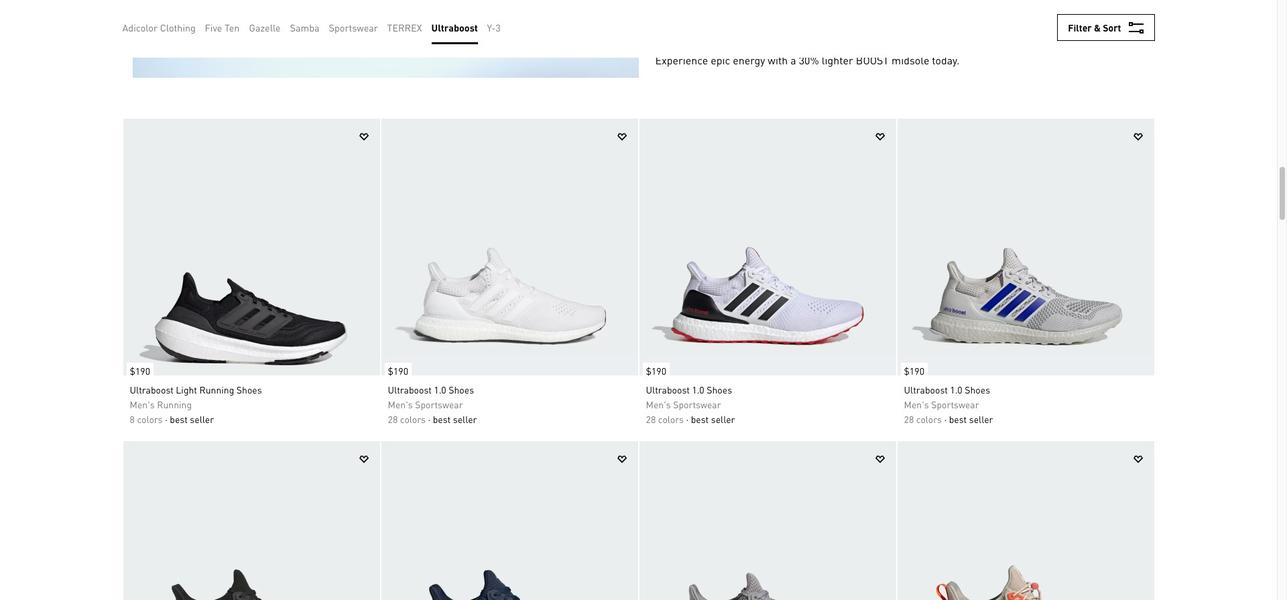 Task type: describe. For each thing, give the bounding box(es) containing it.
1 vertical spatial men's sportswear grey ultraboost 1.0 shoes image
[[639, 441, 896, 600]]

by
[[710, 23, 720, 37]]

$190 for first the men's sportswear white ultraboost 1.0 shoes image
[[388, 365, 408, 377]]

3 1.0 from the left
[[950, 383, 963, 396]]

adicolor
[[122, 21, 158, 34]]

the
[[870, 9, 885, 23]]

shoes inside ultraboost light running shoes men's running 8 colors · best seller
[[237, 383, 262, 396]]

boost
[[856, 53, 889, 67]]

list containing adicolor clothing
[[122, 11, 510, 44]]

runner's
[[723, 23, 766, 37]]

1.0 for second the men's sportswear white ultraboost 1.0 shoes image
[[692, 383, 705, 396]]

men's for first the men's sportswear white ultraboost 1.0 shoes image
[[388, 398, 413, 410]]

training
[[901, 23, 938, 37]]

annual
[[937, 38, 969, 52]]

2 ultraboost 1.0 shoes men's sportswear 28 colors · best seller from the left
[[646, 383, 735, 425]]

months
[[857, 38, 893, 52]]

ultraboost inside praised for its cushioning, stability and style, the all-new adidas ultraboost light is recognized by runner's world as one of 2023's best training shoes—emerging from more than 100 models tested over several months for their annual shoe awards. experience epic energy with a 30% lighter boost midsole today.
[[960, 9, 1010, 23]]

praised
[[655, 9, 692, 23]]

best inside praised for its cushioning, stability and style, the all-new adidas ultraboost light is recognized by runner's world as one of 2023's best training shoes—emerging from more than 100 models tested over several months for their annual shoe awards. experience epic energy with a 30% lighter boost midsole today.
[[878, 23, 898, 37]]

0 vertical spatial running
[[199, 383, 234, 396]]

ultraboost for second the men's sportswear white ultraboost 1.0 shoes image
[[646, 383, 690, 396]]

terrex link
[[387, 20, 422, 35]]

4 seller from the left
[[969, 413, 993, 425]]

tested
[[765, 38, 794, 52]]

8
[[130, 413, 135, 425]]

3 shoes from the left
[[707, 383, 732, 396]]

men's running black ultraboost light running shoes image
[[123, 119, 380, 375]]

adidas
[[926, 9, 957, 23]]

as
[[799, 23, 810, 37]]

seller inside ultraboost light running shoes men's running 8 colors · best seller
[[190, 413, 214, 425]]

adicolor clothing link
[[122, 20, 196, 35]]

4 shoes from the left
[[965, 383, 990, 396]]

2 men's sportswear white ultraboost 1.0 shoes image from the left
[[639, 119, 896, 375]]

awards.
[[999, 38, 1037, 52]]

ten
[[225, 21, 240, 34]]

ultraboost link
[[431, 20, 478, 35]]

filter
[[1068, 21, 1092, 34]]

men's for topmost men's sportswear grey ultraboost 1.0 shoes image
[[904, 398, 929, 410]]

lighter
[[822, 53, 853, 67]]

stability
[[782, 9, 819, 23]]

sportswear link
[[329, 20, 378, 35]]

colors for topmost men's sportswear grey ultraboost 1.0 shoes image
[[916, 413, 942, 425]]

3
[[496, 21, 501, 34]]

· inside ultraboost light running shoes men's running 8 colors · best seller
[[165, 413, 168, 425]]

$190 link for second the men's sportswear white ultraboost 1.0 shoes image
[[639, 356, 670, 379]]

0 vertical spatial men's sportswear grey ultraboost 1.0 shoes image
[[898, 119, 1154, 375]]

filter & sort button
[[1058, 14, 1155, 41]]

100
[[707, 38, 724, 52]]

filter & sort
[[1068, 21, 1121, 34]]

best inside ultraboost light running shoes men's running 8 colors · best seller
[[170, 413, 188, 425]]



Task type: locate. For each thing, give the bounding box(es) containing it.
today.
[[932, 53, 960, 67]]

$190 for men's running black ultraboost light running shoes image
[[130, 365, 150, 377]]

28 for topmost men's sportswear grey ultraboost 1.0 shoes image
[[904, 413, 914, 425]]

3 ultraboost 1.0 shoes men's sportswear 28 colors · best seller from the left
[[904, 383, 993, 425]]

ultraboost for topmost men's sportswear grey ultraboost 1.0 shoes image
[[904, 383, 948, 396]]

1.0 for first the men's sportswear white ultraboost 1.0 shoes image
[[434, 383, 446, 396]]

ultraboost light running shoes men's running 8 colors · best seller
[[130, 383, 262, 425]]

world
[[769, 23, 796, 37]]

1 men's from the left
[[130, 398, 155, 410]]

$190 link for topmost men's sportswear grey ultraboost 1.0 shoes image
[[898, 356, 928, 379]]

is
[[1040, 9, 1048, 23]]

shoes
[[237, 383, 262, 396], [449, 383, 474, 396], [707, 383, 732, 396], [965, 383, 990, 396]]

3 men's from the left
[[646, 398, 671, 410]]

colors inside ultraboost light running shoes men's running 8 colors · best seller
[[137, 413, 163, 425]]

2 seller from the left
[[453, 413, 477, 425]]

one
[[813, 23, 830, 37]]

0 horizontal spatial men's sportswear grey ultraboost 1.0 shoes image
[[639, 441, 896, 600]]

$190 for topmost men's sportswear grey ultraboost 1.0 shoes image
[[904, 365, 925, 377]]

running
[[199, 383, 234, 396], [157, 398, 192, 410]]

five ten link
[[205, 20, 240, 35]]

2 shoes from the left
[[449, 383, 474, 396]]

style,
[[842, 9, 867, 23]]

list
[[122, 11, 510, 44]]

for
[[695, 9, 708, 23], [896, 38, 909, 52]]

recognized
[[655, 23, 707, 37]]

men's sportswear black ultraboost 1.0 shoes image
[[123, 441, 380, 600]]

more
[[655, 38, 680, 52]]

3 $190 link from the left
[[639, 356, 670, 379]]

best
[[878, 23, 898, 37], [170, 413, 188, 425], [433, 413, 451, 425], [691, 413, 709, 425], [949, 413, 967, 425]]

3 · from the left
[[686, 413, 689, 425]]

1 horizontal spatial men's sportswear grey ultraboost 1.0 shoes image
[[898, 119, 1154, 375]]

1 vertical spatial for
[[896, 38, 909, 52]]

3 seller from the left
[[711, 413, 735, 425]]

2 men's from the left
[[388, 398, 413, 410]]

its
[[711, 9, 722, 23]]

gazelle link
[[249, 20, 281, 35]]

4 men's from the left
[[904, 398, 929, 410]]

samba link
[[290, 20, 320, 35]]

1 horizontal spatial running
[[199, 383, 234, 396]]

0 horizontal spatial running
[[157, 398, 192, 410]]

models
[[727, 38, 762, 52]]

0 horizontal spatial for
[[695, 9, 708, 23]]

sort
[[1103, 21, 1121, 34]]

$190 link for first the men's sportswear white ultraboost 1.0 shoes image
[[381, 356, 412, 379]]

0 horizontal spatial light
[[176, 383, 197, 396]]

4 $190 link from the left
[[898, 356, 928, 379]]

2 $190 link from the left
[[381, 356, 412, 379]]

colors
[[137, 413, 163, 425], [400, 413, 426, 425], [658, 413, 684, 425], [916, 413, 942, 425]]

ultraboost for men's running black ultraboost light running shoes image
[[130, 383, 174, 396]]

1 vertical spatial light
[[176, 383, 197, 396]]

28
[[388, 413, 398, 425], [646, 413, 656, 425], [904, 413, 914, 425]]

praised for its cushioning, stability and style, the all-new adidas ultraboost light is recognized by runner's world as one of 2023's best training shoes—emerging from more than 100 models tested over several months for their annual shoe awards. experience epic energy with a 30% lighter boost midsole today.
[[655, 9, 1049, 67]]

sportswear inside list
[[329, 21, 378, 34]]

colors for first the men's sportswear white ultraboost 1.0 shoes image
[[400, 413, 426, 425]]

men's sportswear grey ultraboost 1.0 shoes image
[[898, 119, 1154, 375], [639, 441, 896, 600]]

1.0
[[434, 383, 446, 396], [692, 383, 705, 396], [950, 383, 963, 396]]

five
[[205, 21, 222, 34]]

0 vertical spatial light
[[1013, 9, 1037, 23]]

1 1.0 from the left
[[434, 383, 446, 396]]

midsole
[[892, 53, 930, 67]]

for up midsole
[[896, 38, 909, 52]]

sportswear
[[329, 21, 378, 34], [415, 398, 463, 410], [673, 398, 721, 410], [932, 398, 979, 410]]

$190 link for men's running black ultraboost light running shoes image
[[123, 356, 154, 379]]

y-3 link
[[487, 20, 501, 35]]

light inside ultraboost light running shoes men's running 8 colors · best seller
[[176, 383, 197, 396]]

epic
[[711, 53, 730, 67]]

4 colors from the left
[[916, 413, 942, 425]]

than
[[683, 38, 704, 52]]

gazelle
[[249, 21, 281, 34]]

$190
[[130, 365, 150, 377], [388, 365, 408, 377], [646, 365, 667, 377], [904, 365, 925, 377]]

seller
[[190, 413, 214, 425], [453, 413, 477, 425], [711, 413, 735, 425], [969, 413, 993, 425]]

a
[[791, 53, 796, 67]]

cushioning,
[[725, 9, 779, 23]]

3 $190 from the left
[[646, 365, 667, 377]]

clothing
[[160, 21, 196, 34]]

1 28 from the left
[[388, 413, 398, 425]]

over
[[797, 38, 817, 52]]

1 seller from the left
[[190, 413, 214, 425]]

·
[[165, 413, 168, 425], [428, 413, 431, 425], [686, 413, 689, 425], [944, 413, 947, 425]]

0 vertical spatial for
[[695, 9, 708, 23]]

samba
[[290, 21, 320, 34]]

1 shoes from the left
[[237, 383, 262, 396]]

ultraboost inside list
[[431, 21, 478, 34]]

4 $190 from the left
[[904, 365, 925, 377]]

men's sportswear white ultraboost 1.0 shoes image
[[381, 119, 638, 375], [639, 119, 896, 375]]

2 horizontal spatial 28
[[904, 413, 914, 425]]

light inside praised for its cushioning, stability and style, the all-new adidas ultraboost light is recognized by runner's world as one of 2023's best training shoes—emerging from more than 100 models tested over several months for their annual shoe awards. experience epic energy with a 30% lighter boost midsole today.
[[1013, 9, 1037, 23]]

five ten
[[205, 21, 240, 34]]

2 colors from the left
[[400, 413, 426, 425]]

ultraboost for first the men's sportswear white ultraboost 1.0 shoes image
[[388, 383, 432, 396]]

1 $190 link from the left
[[123, 356, 154, 379]]

2 · from the left
[[428, 413, 431, 425]]

shoe
[[972, 38, 996, 52]]

2 28 from the left
[[646, 413, 656, 425]]

1 horizontal spatial 28
[[646, 413, 656, 425]]

1 · from the left
[[165, 413, 168, 425]]

ultraboost
[[960, 9, 1010, 23], [431, 21, 478, 34], [130, 383, 174, 396], [388, 383, 432, 396], [646, 383, 690, 396], [904, 383, 948, 396]]

$190 for second the men's sportswear white ultraboost 1.0 shoes image
[[646, 365, 667, 377]]

4 · from the left
[[944, 413, 947, 425]]

1 ultraboost 1.0 shoes men's sportswear 28 colors · best seller from the left
[[388, 383, 477, 425]]

their
[[912, 38, 934, 52]]

0 horizontal spatial men's sportswear white ultraboost 1.0 shoes image
[[381, 119, 638, 375]]

2 $190 from the left
[[388, 365, 408, 377]]

2 horizontal spatial 1.0
[[950, 383, 963, 396]]

men's inside ultraboost light running shoes men's running 8 colors · best seller
[[130, 398, 155, 410]]

men's for second the men's sportswear white ultraboost 1.0 shoes image
[[646, 398, 671, 410]]

2 1.0 from the left
[[692, 383, 705, 396]]

1 horizontal spatial 1.0
[[692, 383, 705, 396]]

3 colors from the left
[[658, 413, 684, 425]]

adicolor clothing
[[122, 21, 196, 34]]

1 men's sportswear white ultraboost 1.0 shoes image from the left
[[381, 119, 638, 375]]

ultraboost inside ultraboost light running shoes men's running 8 colors · best seller
[[130, 383, 174, 396]]

2023's
[[845, 23, 875, 37]]

from
[[1026, 23, 1049, 37]]

0 horizontal spatial ultraboost 1.0 shoes men's sportswear 28 colors · best seller
[[388, 383, 477, 425]]

new
[[904, 9, 924, 23]]

ultraboost 1.0 shoes men's sportswear 28 colors · best seller
[[388, 383, 477, 425], [646, 383, 735, 425], [904, 383, 993, 425]]

with
[[768, 53, 788, 67]]

2 horizontal spatial ultraboost 1.0 shoes men's sportswear 28 colors · best seller
[[904, 383, 993, 425]]

experience
[[655, 53, 708, 67]]

of
[[833, 23, 842, 37]]

1 horizontal spatial ultraboost 1.0 shoes men's sportswear 28 colors · best seller
[[646, 383, 735, 425]]

terrex
[[387, 21, 422, 34]]

$190 link
[[123, 356, 154, 379], [381, 356, 412, 379], [639, 356, 670, 379], [898, 356, 928, 379]]

y-3
[[487, 21, 501, 34]]

men's sportswear blue ultraboost 1.0 shoes image
[[381, 441, 638, 600]]

30%
[[799, 53, 819, 67]]

3 28 from the left
[[904, 413, 914, 425]]

1 $190 from the left
[[130, 365, 150, 377]]

and
[[822, 9, 839, 23]]

for left its
[[695, 9, 708, 23]]

1 colors from the left
[[137, 413, 163, 425]]

0 horizontal spatial 1.0
[[434, 383, 446, 396]]

sportswear beige ultraboost 1.0 atr shoes image
[[898, 441, 1154, 600]]

energy
[[733, 53, 765, 67]]

0 horizontal spatial 28
[[388, 413, 398, 425]]

light
[[1013, 9, 1037, 23], [176, 383, 197, 396]]

1 horizontal spatial for
[[896, 38, 909, 52]]

y-
[[487, 21, 496, 34]]

colors for second the men's sportswear white ultraboost 1.0 shoes image
[[658, 413, 684, 425]]

1 horizontal spatial light
[[1013, 9, 1037, 23]]

1 horizontal spatial men's sportswear white ultraboost 1.0 shoes image
[[639, 119, 896, 375]]

several
[[820, 38, 854, 52]]

shoes—emerging
[[941, 23, 1024, 37]]

&
[[1094, 21, 1101, 34]]

men's
[[130, 398, 155, 410], [388, 398, 413, 410], [646, 398, 671, 410], [904, 398, 929, 410]]

all-
[[888, 9, 904, 23]]

1 vertical spatial running
[[157, 398, 192, 410]]

28 for first the men's sportswear white ultraboost 1.0 shoes image
[[388, 413, 398, 425]]

28 for second the men's sportswear white ultraboost 1.0 shoes image
[[646, 413, 656, 425]]



Task type: vqa. For each thing, say whether or not it's contained in the screenshot.


